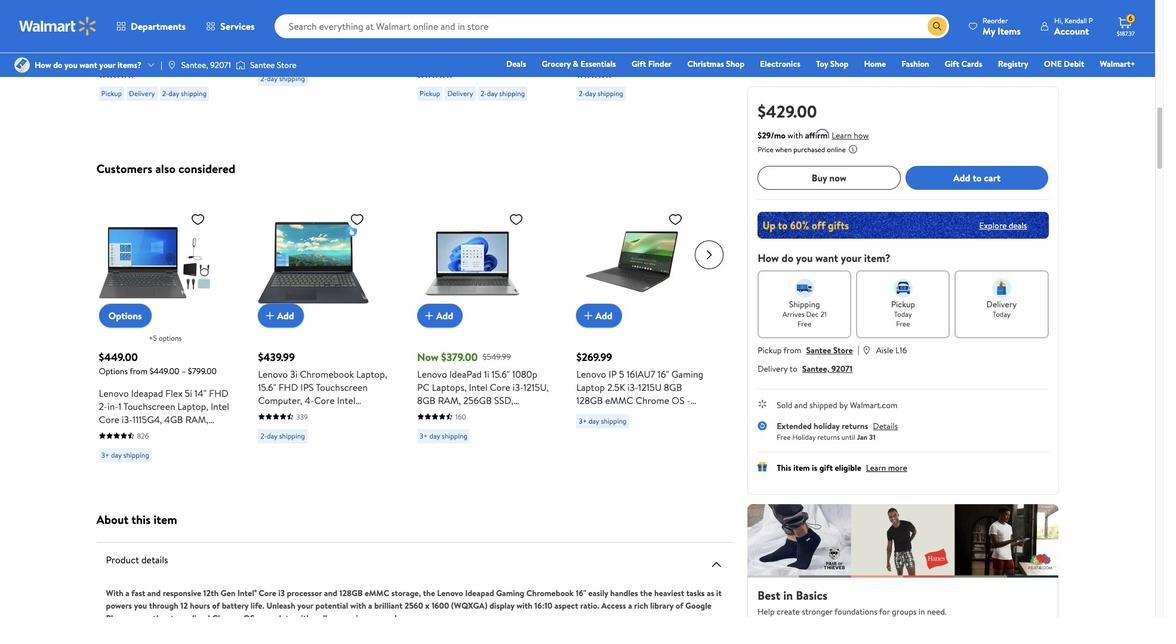 Task type: vqa. For each thing, say whether or not it's contained in the screenshot.
REVIEWS
no



Task type: describe. For each thing, give the bounding box(es) containing it.
82n4002hus
[[123, 65, 182, 78]]

0 horizontal spatial item
[[154, 512, 177, 528]]

now for $429.99
[[258, 7, 279, 22]]

webcam, inside $439.99 lenovo 3i chromebook laptop student business, 15.6" fhd ips touchscreen display, quad core intel pentium silver n6000, 4gb ram, 128gb emmc + 256gb micro sd, wi- fi 5, webcam, chrome os
[[596, 104, 634, 117]]

webcam, inside $439.99 lenovo 3i chromebook laptop, 15.6" fhd ips touchscreen computer, 4-core intel pentium silver n6000, 4gb ram, 128gb emmc   256gb micro sd, wi-fi 5, webcam, bluetooth, chrome os, abyss blue
[[335, 433, 373, 447]]

add to cart image
[[581, 309, 596, 323]]

core inside the with a fast and responsive 12th gen intel® core i3 processor and 128gb emmc storage, the lenovo ideapad gaming chromebook 16" easily handles the heaviest tasks as it powers you through 12 hours of battery life. unleash your potential with a brilliant 2560 x 1600 (wqxga) display with 16:10 aspect ratio. access a rich library of google play apps on the streamlined chrome os, complete with wallpapers, images and more.
[[259, 588, 276, 599]]

how for how do you want your item?
[[758, 251, 779, 266]]

+5 options
[[149, 333, 182, 343]]

laptop inside $269.99 lenovo ip 5 16iau7 16" gaming laptop 2.5k i3-1215u 8gb 128gb emmc chrome os - manufacturer refurbished 3+ day shipping
[[576, 381, 605, 394]]

hi, kendall p account
[[1054, 15, 1093, 37]]

with left 16:10
[[517, 600, 533, 612]]

product group containing $449.00
[[99, 183, 232, 467]]

ips inside $439.99 lenovo 3i chromebook laptop, 15.6" fhd ips touchscreen computer, 4-core intel pentium silver n6000, 4gb ram, 128gb emmc   256gb micro sd, wi-fi 5, webcam, bluetooth, chrome os, abyss blue
[[301, 381, 314, 394]]

laptop, inside $439.99 lenovo 3i chromebook laptop, 15.6" fhd ips touchscreen computer, 4-core intel pentium silver n6000, 4gb ram, 128gb emmc   256gb micro sd, wi-fi 5, webcam, bluetooth, chrome os, abyss blue
[[356, 368, 387, 381]]

–
[[181, 365, 186, 377]]

tasks
[[686, 588, 705, 599]]

with a fast and responsive 12th gen intel® core i3 processor and 128gb emmc storage, the lenovo ideapad gaming chromebook 16" easily handles the heaviest tasks as it powers you through 12 hours of battery life. unleash your potential with a brilliant 2560 x 1600 (wqxga) display with 16:10 aspect ratio. access a rich library of google play apps on the streamlined chrome os, complete with wallpapers, images and more.
[[106, 588, 722, 617]]

64gb
[[145, 52, 169, 65]]

add to cart image for lenovo 3i chromebook laptop, 15.6" fhd ips touchscreen computer, 4-core intel pentium silver n6000, 4gb ram, 128gb emmc   256gb micro sd, wi-fi 5, webcam, bluetooth, chrome os, abyss blue image
[[263, 309, 277, 323]]

0 vertical spatial santee
[[250, 59, 275, 71]]

2 of from the left
[[676, 600, 684, 612]]

256gb inside $439.99 lenovo 3i chromebook laptop, 15.6" fhd ips touchscreen computer, 4-core intel pentium silver n6000, 4gb ram, 128gb emmc   256gb micro sd, wi-fi 5, webcam, bluetooth, chrome os, abyss blue
[[343, 420, 371, 433]]

toy
[[816, 58, 828, 70]]

wi- inside $439.99 lenovo 3i chromebook laptop student business, 15.6" fhd ips touchscreen display, quad core intel pentium silver n6000, 4gb ram, 128gb emmc + 256gb micro sd, wi- fi 5, webcam, chrome os
[[689, 91, 703, 104]]

intel inside now $429.99 $1,049.99 sgin 15.6in laptop 24gb ddr4 1024gb ssd windows 11 computer with intel celeron n5095 fhd 1920x1080 2-day shipping
[[323, 52, 341, 65]]

with down processor
[[295, 613, 311, 617]]

shipping down 116
[[598, 89, 623, 99]]

intent image for pickup image
[[894, 279, 913, 298]]

rich
[[634, 600, 648, 612]]

24gb
[[338, 25, 362, 38]]

pickup down intent image for pickup
[[891, 299, 915, 310]]

departments button
[[106, 12, 196, 41]]

your for items?
[[99, 59, 115, 71]]

intel inside $439.99 lenovo 3i chromebook laptop student business, 15.6" fhd ips touchscreen display, quad core intel pentium silver n6000, 4gb ram, 128gb emmc + 256gb micro sd, wi- fi 5, webcam, chrome os
[[599, 65, 618, 78]]

gift finder
[[632, 58, 672, 70]]

product group containing $229.00
[[99, 0, 232, 125]]

lenovo inside $439.99 lenovo 3i chromebook laptop student business, 15.6" fhd ips touchscreen display, quad core intel pentium silver n6000, 4gb ram, 128gb emmc + 256gb micro sd, wi- fi 5, webcam, chrome os
[[576, 25, 606, 38]]

add for lenovo ip 5 16iau7 16" gaming laptop 2.5k i3-1215u 8gb 128gb emmc chrome os - manufacturer refurbished image
[[596, 309, 613, 322]]

emmc inside $439.99 lenovo 3i chromebook laptop student business, 15.6" fhd ips touchscreen display, quad core intel pentium silver n6000, 4gb ram, 128gb emmc + 256gb micro sd, wi- fi 5, webcam, chrome os
[[576, 91, 605, 104]]

how do you want your items?
[[35, 59, 142, 71]]

+ inside $439.99 lenovo 3i chromebook laptop student business, 15.6" fhd ips touchscreen display, quad core intel pentium silver n6000, 4gb ram, 128gb emmc + 256gb micro sd, wi- fi 5, webcam, chrome os
[[607, 91, 613, 104]]

5 inside $269.99 lenovo ip 5 16iau7 16" gaming laptop 2.5k i3-1215u 8gb 128gb emmc chrome os - manufacturer refurbished 3+ day shipping
[[619, 368, 624, 381]]

0 horizontal spatial a
[[125, 588, 129, 599]]

 image for santee store
[[236, 59, 245, 71]]

debit
[[1064, 58, 1085, 70]]

abyss inside $369.00 lenovo ideapad duet 5 chromebook laptop, 13.3" fhd oled touchscreen, qualcomm snapdragon sc7180, 4gb ram, 128gb ssd, abyss blue, 82qs0001us
[[468, 78, 492, 91]]

5 inside $369.00 lenovo ideapad duet 5 chromebook laptop, 13.3" fhd oled touchscreen, qualcomm snapdragon sc7180, 4gb ram, 128gb ssd, abyss blue, 82qs0001us
[[507, 25, 512, 38]]

0 vertical spatial 92071
[[210, 59, 231, 71]]

128gb inside $269.99 lenovo ip 5 16iau7 16" gaming laptop 2.5k i3-1215u 8gb 128gb emmc chrome os - manufacturer refurbished 3+ day shipping
[[576, 394, 603, 407]]

to for delivery
[[790, 363, 798, 375]]

duet
[[484, 25, 505, 38]]

1 horizontal spatial item
[[793, 462, 810, 474]]

shipping up bluetooth,
[[279, 431, 305, 441]]

lenovo inside $269.99 lenovo ip 5 16iau7 16" gaming laptop 2.5k i3-1215u 8gb 128gb emmc chrome os - manufacturer refurbished 3+ day shipping
[[576, 368, 606, 381]]

emmc inside the with a fast and responsive 12th gen intel® core i3 processor and 128gb emmc storage, the lenovo ideapad gaming chromebook 16" easily handles the heaviest tasks as it powers you through 12 hours of battery life. unleash your potential with a brilliant 2560 x 1600 (wqxga) display with 16:10 aspect ratio. access a rich library of google play apps on the streamlined chrome os, complete with wallpapers, images and more.
[[365, 588, 389, 599]]

2- down grocery & essentials
[[579, 89, 585, 99]]

play
[[106, 613, 121, 617]]

0 vertical spatial santee,
[[181, 59, 208, 71]]

potential
[[315, 600, 348, 612]]

add button for $439.99
[[258, 304, 304, 328]]

santee store
[[250, 59, 297, 71]]

0 horizontal spatial the
[[153, 613, 165, 617]]

legal information image
[[848, 144, 858, 154]]

do for how do you want your items?
[[53, 59, 63, 71]]

product details image
[[709, 558, 724, 572]]

storage,
[[391, 588, 421, 599]]

$379.00
[[441, 350, 478, 365]]

with inside now $429.99 $1,049.99 sgin 15.6in laptop 24gb ddr4 1024gb ssd windows 11 computer with intel celeron n5095 fhd 1920x1080 2-day shipping
[[303, 52, 320, 65]]

128gb inside $369.00 lenovo ideapad duet 5 chromebook laptop, 13.3" fhd oled touchscreen, qualcomm snapdragon sc7180, 4gb ram, 128gb ssd, abyss blue, 82qs0001us
[[417, 78, 444, 91]]

1 vertical spatial 92071
[[832, 363, 853, 375]]

15.6" inside $439.99 lenovo 3i chromebook laptop, 15.6" fhd ips touchscreen computer, 4-core intel pentium silver n6000, 4gb ram, 128gb emmc   256gb micro sd, wi-fi 5, webcam, bluetooth, chrome os, abyss blue
[[258, 381, 276, 394]]

sgin
[[258, 25, 280, 38]]

gift cards
[[945, 58, 983, 70]]

shop for christmas shop
[[726, 58, 745, 70]]

 image for santee, 92071
[[167, 60, 177, 70]]

2- down 'sc7180,'
[[481, 89, 487, 99]]

grocery
[[542, 58, 571, 70]]

pickup today free
[[891, 299, 915, 329]]

gaming inside $269.99 lenovo ip 5 16iau7 16" gaming laptop 2.5k i3-1215u 8gb 128gb emmc chrome os - manufacturer refurbished 3+ day shipping
[[672, 368, 704, 381]]

fhd inside now $429.99 $1,049.99 sgin 15.6in laptop 24gb ddr4 1024gb ssd windows 11 computer with intel celeron n5095 fhd 1920x1080 2-day shipping
[[289, 65, 309, 78]]

delivery down 350
[[447, 89, 473, 99]]

pickup inside "pickup from santee store |"
[[758, 345, 782, 356]]

5i
[[185, 387, 192, 400]]

8gb inside $269.99 lenovo ip 5 16iau7 16" gaming laptop 2.5k i3-1215u 8gb 128gb emmc chrome os - manufacturer refurbished 3+ day shipping
[[664, 381, 682, 394]]

2.5k
[[607, 381, 625, 394]]

free for details
[[777, 432, 791, 442]]

(wqxga)
[[451, 600, 488, 612]]

account
[[1054, 24, 1089, 37]]

gaming inside the with a fast and responsive 12th gen intel® core i3 processor and 128gb emmc storage, the lenovo ideapad gaming chromebook 16" easily handles the heaviest tasks as it powers you through 12 hours of battery life. unleash your potential with a brilliant 2560 x 1600 (wqxga) display with 16:10 aspect ratio. access a rich library of google play apps on the streamlined chrome os, complete with wallpapers, images and more.
[[496, 588, 525, 599]]

4gb inside $229.00 lenovo ideapad 3i chromebook, 15.6" fhd, intel celeron n4500, 4gb ram, 64gb emmc, arctic grey, 82n4002hus
[[99, 52, 118, 65]]

one debit
[[1044, 58, 1085, 70]]

and right sold
[[795, 399, 808, 411]]

add to favorites list, lenovo ideapad flex 5i 14" fhd 2-in-1 touchscreen laptop, intel core i3-1115g4, 4gb ram, 256gb ssd, graphite gray, fingerprint reader, windows 10 home + mazepoly accessories image
[[191, 212, 205, 227]]

how do you want your item?
[[758, 251, 891, 266]]

now $379.00 $549.99 lenovo ideapad 1i 15.6" 1080p pc laptops, intel core i3-1215u, 8gb ram, 256gb ssd, windows 11 in s mode, cloud grey, 82qd0001us
[[417, 350, 549, 433]]

1 horizontal spatial |
[[858, 343, 860, 356]]

lenovo inside $439.99 lenovo 3i chromebook laptop, 15.6" fhd ips touchscreen computer, 4-core intel pentium silver n6000, 4gb ram, 128gb emmc   256gb micro sd, wi-fi 5, webcam, bluetooth, chrome os, abyss blue
[[258, 368, 288, 381]]

4gb inside $439.99 lenovo 3i chromebook laptop, 15.6" fhd ips touchscreen computer, 4-core intel pentium silver n6000, 4gb ram, 128gb emmc   256gb micro sd, wi-fi 5, webcam, bluetooth, chrome os, abyss blue
[[354, 407, 373, 420]]

intent image for delivery image
[[992, 279, 1011, 298]]

os
[[672, 394, 685, 407]]

laptop inside now $429.99 $1,049.99 sgin 15.6in laptop 24gb ddr4 1024gb ssd windows 11 computer with intel celeron n5095 fhd 1920x1080 2-day shipping
[[307, 25, 336, 38]]

0 horizontal spatial returns
[[818, 432, 840, 442]]

home inside home link
[[864, 58, 886, 70]]

arctic
[[204, 52, 230, 65]]

delivery up sold
[[758, 363, 788, 375]]

lenovo ideapad 1i 15.6" 1080p pc laptops, intel core i3-1215u, 8gb ram, 256gb ssd, windows 11 in s mode, cloud grey, 82qd0001us image
[[417, 207, 528, 318]]

$29/mo with
[[758, 130, 803, 142]]

as
[[707, 588, 714, 599]]

deals link
[[501, 57, 532, 70]]

1 horizontal spatial the
[[423, 588, 435, 599]]

windows inside now $379.00 $549.99 lenovo ideapad 1i 15.6" 1080p pc laptops, intel core i3-1215u, 8gb ram, 256gb ssd, windows 11 in s mode, cloud grey, 82qd0001us
[[417, 407, 454, 420]]

buy now button
[[758, 166, 901, 190]]

sd, inside $439.99 lenovo 3i chromebook laptop student business, 15.6" fhd ips touchscreen display, quad core intel pentium silver n6000, 4gb ram, 128gb emmc + 256gb micro sd, wi- fi 5, webcam, chrome os
[[672, 91, 687, 104]]

ram, inside $229.00 lenovo ideapad 3i chromebook, 15.6" fhd, intel celeron n4500, 4gb ram, 64gb emmc, arctic grey, 82n4002hus
[[120, 52, 143, 65]]

fhd inside $439.99 lenovo 3i chromebook laptop, 15.6" fhd ips touchscreen computer, 4-core intel pentium silver n6000, 4gb ram, 128gb emmc   256gb micro sd, wi-fi 5, webcam, bluetooth, chrome os, abyss blue
[[279, 381, 298, 394]]

options inside $449.00 options from $449.00 – $799.00
[[99, 365, 128, 377]]

home inside "lenovo ideapad flex 5i 14" fhd 2-in-1 touchscreen laptop, intel core i3-1115g4, 4gb ram, 256gb ssd, graphite gray, fingerprint reader, windows 10 home + mazepoly accessories"
[[99, 453, 124, 466]]

wi- inside $439.99 lenovo 3i chromebook laptop, 15.6" fhd ips touchscreen computer, 4-core intel pentium silver n6000, 4gb ram, 128gb emmc   256gb micro sd, wi-fi 5, webcam, bluetooth, chrome os, abyss blue
[[301, 433, 315, 447]]

day inside now $429.99 $1,049.99 sgin 15.6in laptop 24gb ddr4 1024gb ssd windows 11 computer with intel celeron n5095 fhd 1920x1080 2-day shipping
[[267, 74, 278, 84]]

chrome inside $439.99 lenovo 3i chromebook laptop student business, 15.6" fhd ips touchscreen display, quad core intel pentium silver n6000, 4gb ram, 128gb emmc + 256gb micro sd, wi- fi 5, webcam, chrome os
[[636, 104, 670, 117]]

add to cart image for the lenovo ideapad 1i 15.6" 1080p pc laptops, intel core i3-1215u, 8gb ram, 256gb ssd, windows 11 in s mode, cloud grey, 82qd0001us image
[[422, 309, 436, 323]]

2- inside now $429.99 $1,049.99 sgin 15.6in laptop 24gb ddr4 1024gb ssd windows 11 computer with intel celeron n5095 fhd 1920x1080 2-day shipping
[[260, 74, 267, 84]]

emmc inside $439.99 lenovo 3i chromebook laptop, 15.6" fhd ips touchscreen computer, 4-core intel pentium silver n6000, 4gb ram, 128gb emmc   256gb micro sd, wi-fi 5, webcam, bluetooth, chrome os, abyss blue
[[312, 420, 340, 433]]

shipping down santee, 92071
[[181, 89, 207, 99]]

about this item
[[96, 512, 177, 528]]

walmart image
[[19, 17, 97, 36]]

2 add button from the left
[[417, 304, 463, 328]]

touchscreen inside $439.99 lenovo 3i chromebook laptop student business, 15.6" fhd ips touchscreen display, quad core intel pentium silver n6000, 4gb ram, 128gb emmc + 256gb micro sd, wi- fi 5, webcam, chrome os
[[576, 52, 628, 65]]

walmart.com
[[850, 399, 898, 411]]

1920x1080
[[311, 65, 355, 78]]

silver inside $439.99 lenovo 3i chromebook laptop, 15.6" fhd ips touchscreen computer, 4-core intel pentium silver n6000, 4gb ram, 128gb emmc   256gb micro sd, wi-fi 5, webcam, bluetooth, chrome os, abyss blue
[[295, 407, 317, 420]]

16:10
[[535, 600, 553, 612]]

one
[[1044, 58, 1062, 70]]

aisle l16
[[876, 345, 907, 356]]

fi inside $439.99 lenovo 3i chromebook laptop, 15.6" fhd ips touchscreen computer, 4-core intel pentium silver n6000, 4gb ram, 128gb emmc   256gb micro sd, wi-fi 5, webcam, bluetooth, chrome os, abyss blue
[[315, 433, 323, 447]]

streamlined
[[167, 613, 210, 617]]

5, inside $439.99 lenovo 3i chromebook laptop, 15.6" fhd ips touchscreen computer, 4-core intel pentium silver n6000, 4gb ram, 128gb emmc   256gb micro sd, wi-fi 5, webcam, bluetooth, chrome os, abyss blue
[[325, 433, 332, 447]]

15.6" inside $229.00 lenovo ideapad 3i chromebook, 15.6" fhd, intel celeron n4500, 4gb ram, 64gb emmc, arctic grey, 82n4002hus
[[99, 38, 117, 52]]

shipping down 826
[[123, 450, 149, 460]]

in
[[465, 407, 472, 420]]

lenovo inside $369.00 lenovo ideapad duet 5 chromebook laptop, 13.3" fhd oled touchscreen, qualcomm snapdragon sc7180, 4gb ram, 128gb ssd, abyss blue, 82qs0001us
[[417, 25, 447, 38]]

sold and shipped by walmart.com
[[777, 399, 898, 411]]

256gb inside now $379.00 $549.99 lenovo ideapad 1i 15.6" 1080p pc laptops, intel core i3-1215u, 8gb ram, 256gb ssd, windows 11 in s mode, cloud grey, 82qd0001us
[[463, 394, 492, 407]]

16" inside the with a fast and responsive 12th gen intel® core i3 processor and 128gb emmc storage, the lenovo ideapad gaming chromebook 16" easily handles the heaviest tasks as it powers you through 12 hours of battery life. unleash your potential with a brilliant 2560 x 1600 (wqxga) display with 16:10 aspect ratio. access a rich library of google play apps on the streamlined chrome os, complete with wallpapers, images and more.
[[576, 588, 586, 599]]

256gb inside "lenovo ideapad flex 5i 14" fhd 2-in-1 touchscreen laptop, intel core i3-1115g4, 4gb ram, 256gb ssd, graphite gray, fingerprint reader, windows 10 home + mazepoly accessories"
[[99, 426, 127, 439]]

$439.99 lenovo 3i chromebook laptop student business, 15.6" fhd ips touchscreen display, quad core intel pentium silver n6000, 4gb ram, 128gb emmc + 256gb micro sd, wi- fi 5, webcam, chrome os
[[576, 7, 707, 117]]

essentials
[[581, 58, 616, 70]]

116
[[615, 70, 623, 80]]

powers
[[106, 600, 132, 612]]

 image for how do you want your items?
[[14, 57, 30, 73]]

1 vertical spatial 3+
[[420, 431, 428, 441]]

core inside now $379.00 $549.99 lenovo ideapad 1i 15.6" 1080p pc laptops, intel core i3-1215u, 8gb ram, 256gb ssd, windows 11 in s mode, cloud grey, 82qd0001us
[[490, 381, 510, 394]]

0 horizontal spatial 3+ day shipping
[[101, 450, 149, 460]]

Search search field
[[274, 14, 949, 38]]

and down brilliant
[[383, 613, 397, 617]]

price
[[758, 144, 774, 155]]

ideapad inside $369.00 lenovo ideapad duet 5 chromebook laptop, 13.3" fhd oled touchscreen, qualcomm snapdragon sc7180, 4gb ram, 128gb ssd, abyss blue, 82qs0001us
[[449, 25, 482, 38]]

shipping down deals link at the top left of page
[[499, 89, 525, 99]]

home link
[[859, 57, 892, 70]]

to for add
[[973, 171, 982, 184]]

$439.99 lenovo 3i chromebook laptop, 15.6" fhd ips touchscreen computer, 4-core intel pentium silver n6000, 4gb ram, 128gb emmc   256gb micro sd, wi-fi 5, webcam, bluetooth, chrome os, abyss blue
[[258, 350, 387, 473]]

pickup down items?
[[101, 89, 122, 99]]

2-day shipping down emmc,
[[162, 89, 207, 99]]

item?
[[864, 251, 891, 266]]

unleash
[[266, 600, 295, 612]]

2- up bluetooth,
[[260, 431, 267, 441]]

laptop inside $439.99 lenovo 3i chromebook laptop student business, 15.6" fhd ips touchscreen display, quad core intel pentium silver n6000, 4gb ram, 128gb emmc + 256gb micro sd, wi- fi 5, webcam, chrome os
[[675, 25, 703, 38]]

chrome inside $269.99 lenovo ip 5 16iau7 16" gaming laptop 2.5k i3-1215u 8gb 128gb emmc chrome os - manufacturer refurbished 3+ day shipping
[[636, 394, 669, 407]]

$229.00 lenovo ideapad 3i chromebook, 15.6" fhd, intel celeron n4500, 4gb ram, 64gb emmc, arctic grey, 82n4002hus
[[99, 7, 232, 78]]

grey, inside $229.00 lenovo ideapad 3i chromebook, 15.6" fhd, intel celeron n4500, 4gb ram, 64gb emmc, arctic grey, 82n4002hus
[[99, 65, 121, 78]]

and up the potential
[[324, 588, 338, 599]]

toy shop
[[816, 58, 849, 70]]

with up price when purchased online at the top right
[[788, 130, 803, 142]]

you inside the with a fast and responsive 12th gen intel® core i3 processor and 128gb emmc storage, the lenovo ideapad gaming chromebook 16" easily handles the heaviest tasks as it powers you through 12 hours of battery life. unleash your potential with a brilliant 2560 x 1600 (wqxga) display with 16:10 aspect ratio. access a rich library of google play apps on the streamlined chrome os, complete with wallpapers, images and more.
[[134, 600, 147, 612]]

1 of from the left
[[212, 600, 220, 612]]

add for the lenovo ideapad 1i 15.6" 1080p pc laptops, intel core i3-1215u, 8gb ram, 256gb ssd, windows 11 in s mode, cloud grey, 82qd0001us image
[[436, 309, 453, 322]]

explore deals
[[979, 219, 1027, 231]]

+ inside "lenovo ideapad flex 5i 14" fhd 2-in-1 touchscreen laptop, intel core i3-1115g4, 4gb ram, 256gb ssd, graphite gray, fingerprint reader, windows 10 home + mazepoly accessories"
[[126, 453, 132, 466]]

fhd,
[[119, 38, 141, 52]]

lenovo inside $229.00 lenovo ideapad 3i chromebook, 15.6" fhd, intel celeron n4500, 4gb ram, 64gb emmc, arctic grey, 82n4002hus
[[99, 25, 129, 38]]

$369.00
[[417, 7, 454, 22]]

$1,049.99
[[324, 8, 357, 20]]

1 horizontal spatial 3+ day shipping
[[420, 431, 468, 441]]

holiday
[[814, 420, 840, 432]]

want for item?
[[816, 251, 838, 266]]

flex
[[165, 387, 183, 400]]

5, inside $439.99 lenovo 3i chromebook laptop student business, 15.6" fhd ips touchscreen display, quad core intel pentium silver n6000, 4gb ram, 128gb emmc + 256gb micro sd, wi- fi 5, webcam, chrome os
[[586, 104, 594, 117]]

2-day shipping down 116
[[579, 89, 623, 99]]

1 vertical spatial learn
[[866, 462, 886, 474]]

today for pickup
[[894, 309, 912, 319]]

silver inside $439.99 lenovo 3i chromebook laptop student business, 15.6" fhd ips touchscreen display, quad core intel pentium silver n6000, 4gb ram, 128gb emmc + 256gb micro sd, wi- fi 5, webcam, chrome os
[[657, 65, 679, 78]]

considered
[[178, 161, 235, 177]]

$439.99 for $439.99 lenovo 3i chromebook laptop, 15.6" fhd ips touchscreen computer, 4-core intel pentium silver n6000, 4gb ram, 128gb emmc   256gb micro sd, wi-fi 5, webcam, bluetooth, chrome os, abyss blue
[[258, 350, 295, 365]]

$439.99 for $439.99 lenovo 3i chromebook laptop student business, 15.6" fhd ips touchscreen display, quad core intel pentium silver n6000, 4gb ram, 128gb emmc + 256gb micro sd, wi- fi 5, webcam, chrome os
[[576, 7, 613, 22]]

1 vertical spatial $449.00
[[150, 365, 179, 377]]

4gb inside $439.99 lenovo 3i chromebook laptop student business, 15.6" fhd ips touchscreen display, quad core intel pentium silver n6000, 4gb ram, 128gb emmc + 256gb micro sd, wi- fi 5, webcam, chrome os
[[611, 78, 629, 91]]

from inside "pickup from santee store |"
[[784, 345, 802, 356]]

15.6" inside now $379.00 $549.99 lenovo ideapad 1i 15.6" 1080p pc laptops, intel core i3-1215u, 8gb ram, 256gb ssd, windows 11 in s mode, cloud grey, 82qd0001us
[[492, 368, 510, 381]]

cloud
[[510, 407, 535, 420]]

cards
[[962, 58, 983, 70]]

2 horizontal spatial the
[[640, 588, 652, 599]]

intel®
[[238, 588, 257, 599]]

$269.99
[[576, 350, 612, 365]]

delivery down 'intent image for delivery'
[[987, 299, 1017, 310]]

lenovo inside "lenovo ideapad flex 5i 14" fhd 2-in-1 touchscreen laptop, intel core i3-1115g4, 4gb ram, 256gb ssd, graphite gray, fingerprint reader, windows 10 home + mazepoly accessories"
[[99, 387, 129, 400]]

ram, inside $439.99 lenovo 3i chromebook laptop, 15.6" fhd ips touchscreen computer, 4-core intel pentium silver n6000, 4gb ram, 128gb emmc   256gb micro sd, wi-fi 5, webcam, bluetooth, chrome os, abyss blue
[[258, 420, 281, 433]]

google
[[686, 600, 712, 612]]

now
[[830, 171, 847, 184]]

through
[[149, 600, 178, 612]]

0 vertical spatial store
[[277, 59, 297, 71]]

shipping inside now $429.99 $1,049.99 sgin 15.6in laptop 24gb ddr4 1024gb ssd windows 11 computer with intel celeron n5095 fhd 1920x1080 2-day shipping
[[279, 74, 305, 84]]

2-day shipping down 'sc7180,'
[[481, 89, 525, 99]]

price when purchased online
[[758, 144, 846, 155]]

l16
[[896, 345, 907, 356]]

up to sixty percent off deals. shop now. image
[[758, 212, 1049, 239]]

1 horizontal spatial a
[[368, 600, 372, 612]]

256gb inside $439.99 lenovo 3i chromebook laptop student business, 15.6" fhd ips touchscreen display, quad core intel pentium silver n6000, 4gb ram, 128gb emmc + 256gb micro sd, wi- fi 5, webcam, chrome os
[[615, 91, 644, 104]]

add for lenovo 3i chromebook laptop, 15.6" fhd ips touchscreen computer, 4-core intel pentium silver n6000, 4gb ram, 128gb emmc   256gb micro sd, wi-fi 5, webcam, bluetooth, chrome os, abyss blue image
[[277, 309, 294, 322]]

fashion
[[902, 58, 929, 70]]

images
[[356, 613, 381, 617]]

deals
[[1009, 219, 1027, 231]]

free inside 'pickup today free'
[[896, 319, 910, 329]]

next slide for customers also considered list image
[[695, 241, 724, 269]]

3i for $439.99 lenovo 3i chromebook laptop student business, 15.6" fhd ips touchscreen display, quad core intel pentium silver n6000, 4gb ram, 128gb emmc + 256gb micro sd, wi- fi 5, webcam, chrome os
[[609, 25, 616, 38]]

this
[[777, 462, 791, 474]]

santee, 92071 button
[[802, 363, 853, 375]]

82qd0001us
[[442, 420, 499, 433]]

santee inside "pickup from santee store |"
[[806, 345, 831, 356]]

31
[[869, 432, 876, 442]]



Task type: locate. For each thing, give the bounding box(es) containing it.
n6000, inside $439.99 lenovo 3i chromebook laptop student business, 15.6" fhd ips touchscreen display, quad core intel pentium silver n6000, 4gb ram, 128gb emmc + 256gb micro sd, wi- fi 5, webcam, chrome os
[[576, 78, 608, 91]]

1 horizontal spatial webcam,
[[596, 104, 634, 117]]

1 vertical spatial 3+ day shipping
[[101, 450, 149, 460]]

how
[[854, 130, 869, 142]]

-
[[687, 394, 691, 407]]

intel right 4-
[[337, 394, 356, 407]]

ssd, inside "lenovo ideapad flex 5i 14" fhd 2-in-1 touchscreen laptop, intel core i3-1115g4, 4gb ram, 256gb ssd, graphite gray, fingerprint reader, windows 10 home + mazepoly accessories"
[[130, 426, 149, 439]]

santee, 92071
[[181, 59, 231, 71]]

celeron inside $229.00 lenovo ideapad 3i chromebook, 15.6" fhd, intel celeron n4500, 4gb ram, 64gb emmc, arctic grey, 82n4002hus
[[164, 38, 197, 52]]

1 horizontal spatial 3+
[[420, 431, 428, 441]]

a left rich at the bottom right
[[628, 600, 632, 612]]

santee, down "pickup from santee store |"
[[802, 363, 830, 375]]

chromebook inside $439.99 lenovo 3i chromebook laptop student business, 15.6" fhd ips touchscreen display, quad core intel pentium silver n6000, 4gb ram, 128gb emmc + 256gb micro sd, wi- fi 5, webcam, chrome os
[[618, 25, 673, 38]]

1 today from the left
[[894, 309, 912, 319]]

0 horizontal spatial 5,
[[325, 433, 332, 447]]

 image right arctic
[[236, 59, 245, 71]]

0 vertical spatial now
[[258, 7, 279, 22]]

until
[[842, 432, 855, 442]]

2 horizontal spatial 3i
[[609, 25, 616, 38]]

intel down departments
[[143, 38, 162, 52]]

ram, inside now $379.00 $549.99 lenovo ideapad 1i 15.6" 1080p pc laptops, intel core i3-1215u, 8gb ram, 256gb ssd, windows 11 in s mode, cloud grey, 82qd0001us
[[438, 394, 461, 407]]

ideapad inside "lenovo ideapad flex 5i 14" fhd 2-in-1 touchscreen laptop, intel core i3-1115g4, 4gb ram, 256gb ssd, graphite gray, fingerprint reader, windows 10 home + mazepoly accessories"
[[131, 387, 163, 400]]

intel down student
[[599, 65, 618, 78]]

celeron down departments
[[164, 38, 197, 52]]

sd, down quad
[[672, 91, 687, 104]]

1 vertical spatial want
[[816, 251, 838, 266]]

do for how do you want your item?
[[782, 251, 794, 266]]

ssd
[[293, 38, 310, 52]]

1 horizontal spatial now
[[417, 350, 439, 365]]

add to cart image
[[263, 309, 277, 323], [422, 309, 436, 323]]

arrives
[[783, 309, 805, 319]]

4gb up os,
[[354, 407, 373, 420]]

your inside the with a fast and responsive 12th gen intel® core i3 processor and 128gb emmc storage, the lenovo ideapad gaming chromebook 16" easily handles the heaviest tasks as it powers you through 12 hours of battery life. unleash your potential with a brilliant 2560 x 1600 (wqxga) display with 16:10 aspect ratio. access a rich library of google play apps on the streamlined chrome os, complete with wallpapers, images and more.
[[297, 600, 313, 612]]

15.6" inside $439.99 lenovo 3i chromebook laptop student business, 15.6" fhd ips touchscreen display, quad core intel pentium silver n6000, 4gb ram, 128gb emmc + 256gb micro sd, wi- fi 5, webcam, chrome os
[[651, 38, 669, 52]]

extended
[[777, 420, 812, 432]]

chromebook up snapdragon
[[417, 38, 472, 52]]

micro inside $439.99 lenovo 3i chromebook laptop, 15.6" fhd ips touchscreen computer, 4-core intel pentium silver n6000, 4gb ram, 128gb emmc   256gb micro sd, wi-fi 5, webcam, bluetooth, chrome os, abyss blue
[[258, 433, 282, 447]]

your down processor
[[297, 600, 313, 612]]

affirm image
[[806, 129, 830, 139]]

1 vertical spatial 5
[[619, 368, 624, 381]]

5
[[507, 25, 512, 38], [619, 368, 624, 381]]

0 horizontal spatial +
[[126, 453, 132, 466]]

ram, inside $369.00 lenovo ideapad duet 5 chromebook laptop, 13.3" fhd oled touchscreen, qualcomm snapdragon sc7180, 4gb ram, 128gb ssd, abyss blue, 82qs0001us
[[525, 65, 548, 78]]

i3- inside $269.99 lenovo ip 5 16iau7 16" gaming laptop 2.5k i3-1215u 8gb 128gb emmc chrome os - manufacturer refurbished 3+ day shipping
[[628, 381, 638, 394]]

your left the item?
[[841, 251, 862, 266]]

1 horizontal spatial learn
[[866, 462, 886, 474]]

1 horizontal spatial santee
[[806, 345, 831, 356]]

2- inside "lenovo ideapad flex 5i 14" fhd 2-in-1 touchscreen laptop, intel core i3-1115g4, 4gb ram, 256gb ssd, graphite gray, fingerprint reader, windows 10 home + mazepoly accessories"
[[99, 400, 107, 413]]

 image down walmart image
[[14, 57, 30, 73]]

0 horizontal spatial how
[[35, 59, 51, 71]]

0 vertical spatial fi
[[576, 104, 584, 117]]

eligible
[[835, 462, 861, 474]]

0 horizontal spatial n6000,
[[320, 407, 351, 420]]

emmc,
[[172, 52, 202, 65]]

laptop down the $1,049.99
[[307, 25, 336, 38]]

add button for $269.99
[[576, 304, 622, 328]]

$429.99
[[282, 7, 319, 22]]

128gb up the potential
[[340, 588, 363, 599]]

12th
[[203, 588, 219, 599]]

ram, down 13.3"
[[525, 65, 548, 78]]

1 horizontal spatial today
[[993, 309, 1011, 319]]

delivery to santee, 92071
[[758, 363, 853, 375]]

+
[[607, 91, 613, 104], [126, 453, 132, 466]]

2 today from the left
[[993, 309, 1011, 319]]

826
[[137, 431, 149, 441]]

ram, down the gift finder link
[[632, 78, 655, 91]]

windows inside "lenovo ideapad flex 5i 14" fhd 2-in-1 touchscreen laptop, intel core i3-1115g4, 4gb ram, 256gb ssd, graphite gray, fingerprint reader, windows 10 home + mazepoly accessories"
[[181, 439, 218, 453]]

0 vertical spatial grey,
[[99, 65, 121, 78]]

16" right 16iau7
[[658, 368, 669, 381]]

2- left 1
[[99, 400, 107, 413]]

touchscreen inside "lenovo ideapad flex 5i 14" fhd 2-in-1 touchscreen laptop, intel core i3-1115g4, 4gb ram, 256gb ssd, graphite gray, fingerprint reader, windows 10 home + mazepoly accessories"
[[123, 400, 175, 413]]

0 horizontal spatial laptop
[[307, 25, 336, 38]]

2 add to cart image from the left
[[422, 309, 436, 323]]

add to cart button
[[906, 166, 1049, 190]]

15.6" left fhd,
[[99, 38, 117, 52]]

ram, down 14"
[[185, 413, 208, 426]]

2-day shipping up bluetooth,
[[260, 431, 305, 441]]

+ left "mazepoly"
[[126, 453, 132, 466]]

0 horizontal spatial home
[[99, 453, 124, 466]]

0 vertical spatial sd,
[[672, 91, 687, 104]]

intent image for shipping image
[[795, 279, 814, 298]]

i3- up cloud at the left bottom of page
[[513, 381, 524, 394]]

2 shop from the left
[[830, 58, 849, 70]]

you for how do you want your items?
[[65, 59, 78, 71]]

1 vertical spatial ssd,
[[494, 394, 514, 407]]

lenovo ideapad flex 5i 14" fhd 2-in-1 touchscreen laptop, intel core i3-1115g4, 4gb ram, 256gb ssd, graphite gray, fingerprint reader, windows 10 home + mazepoly accessories image
[[99, 207, 210, 318]]

handles
[[610, 588, 638, 599]]

fi down grocery & essentials
[[576, 104, 584, 117]]

0 horizontal spatial 8gb
[[417, 394, 436, 407]]

|
[[161, 59, 162, 71], [858, 343, 860, 356]]

i3- inside "lenovo ideapad flex 5i 14" fhd 2-in-1 touchscreen laptop, intel core i3-1115g4, 4gb ram, 256gb ssd, graphite gray, fingerprint reader, windows 10 home + mazepoly accessories"
[[122, 413, 133, 426]]

0 vertical spatial ips
[[693, 38, 707, 52]]

now up sgin
[[258, 7, 279, 22]]

n6000, right 4-
[[320, 407, 351, 420]]

1 gift from the left
[[632, 58, 646, 70]]

4gb down 13.3"
[[504, 65, 522, 78]]

learn how button
[[832, 130, 869, 142]]

1 horizontal spatial abyss
[[468, 78, 492, 91]]

16" inside $269.99 lenovo ip 5 16iau7 16" gaming laptop 2.5k i3-1215u 8gb 128gb emmc chrome os - manufacturer refurbished 3+ day shipping
[[658, 368, 669, 381]]

i3-
[[513, 381, 524, 394], [628, 381, 638, 394], [122, 413, 133, 426]]

0 horizontal spatial shop
[[726, 58, 745, 70]]

0 horizontal spatial micro
[[258, 433, 282, 447]]

1215u
[[638, 381, 662, 394]]

0 horizontal spatial want
[[80, 59, 97, 71]]

4gb inside "lenovo ideapad flex 5i 14" fhd 2-in-1 touchscreen laptop, intel core i3-1115g4, 4gb ram, 256gb ssd, graphite gray, fingerprint reader, windows 10 home + mazepoly accessories"
[[164, 413, 183, 426]]

ideapad up touchscreen,
[[449, 25, 482, 38]]

chromebook,
[[175, 25, 232, 38]]

16" up ratio. on the bottom of page
[[576, 588, 586, 599]]

touchscreen inside $439.99 lenovo 3i chromebook laptop, 15.6" fhd ips touchscreen computer, 4-core intel pentium silver n6000, 4gb ram, 128gb emmc   256gb micro sd, wi-fi 5, webcam, bluetooth, chrome os, abyss blue
[[316, 381, 368, 394]]

2 vertical spatial laptop,
[[178, 400, 208, 413]]

now $429.99 $1,049.99 sgin 15.6in laptop 24gb ddr4 1024gb ssd windows 11 computer with intel celeron n5095 fhd 1920x1080 2-day shipping
[[258, 7, 390, 84]]

add to favorites list, lenovo ideapad 1i 15.6" 1080p pc laptops, intel core i3-1215u, 8gb ram, 256gb ssd, windows 11 in s mode, cloud grey, 82qd0001us image
[[509, 212, 524, 227]]

laptop,
[[474, 38, 505, 52], [356, 368, 387, 381], [178, 400, 208, 413]]

n6000, inside $439.99 lenovo 3i chromebook laptop, 15.6" fhd ips touchscreen computer, 4-core intel pentium silver n6000, 4gb ram, 128gb emmc   256gb micro sd, wi-fi 5, webcam, bluetooth, chrome os, abyss blue
[[320, 407, 351, 420]]

2 vertical spatial ssd,
[[130, 426, 149, 439]]

ratio.
[[580, 600, 599, 612]]

lenovo ip 5 16iau7 16" gaming laptop 2.5k i3-1215u 8gb 128gb emmc chrome os - manufacturer refurbished image
[[576, 207, 688, 318]]

160
[[455, 412, 466, 422]]

0 vertical spatial pentium
[[620, 65, 655, 78]]

items?
[[117, 59, 142, 71]]

with
[[303, 52, 320, 65], [788, 130, 803, 142], [350, 600, 366, 612], [517, 600, 533, 612], [295, 613, 311, 617]]

now inside now $379.00 $549.99 lenovo ideapad 1i 15.6" 1080p pc laptops, intel core i3-1215u, 8gb ram, 256gb ssd, windows 11 in s mode, cloud grey, 82qd0001us
[[417, 350, 439, 365]]

add to favorites list, lenovo 3i chromebook laptop, 15.6" fhd ips touchscreen computer, 4-core intel pentium silver n6000, 4gb ram, 128gb emmc   256gb micro sd, wi-fi 5, webcam, bluetooth, chrome os, abyss blue image
[[350, 212, 364, 227]]

fi inside $439.99 lenovo 3i chromebook laptop student business, 15.6" fhd ips touchscreen display, quad core intel pentium silver n6000, 4gb ram, 128gb emmc + 256gb micro sd, wi- fi 5, webcam, chrome os
[[576, 104, 584, 117]]

0 vertical spatial silver
[[657, 65, 679, 78]]

lenovo 3i chromebook laptop, 15.6" fhd ips touchscreen computer, 4-core intel pentium silver n6000, 4gb ram, 128gb emmc   256gb micro sd, wi-fi 5, webcam, bluetooth, chrome os, abyss blue image
[[258, 207, 369, 318]]

5, down essentials
[[586, 104, 594, 117]]

add to favorites list, lenovo ip 5 16iau7 16" gaming laptop 2.5k i3-1215u 8gb 128gb emmc chrome os - manufacturer refurbished image
[[668, 212, 683, 227]]

lenovo inside now $379.00 $549.99 lenovo ideapad 1i 15.6" 1080p pc laptops, intel core i3-1215u, 8gb ram, 256gb ssd, windows 11 in s mode, cloud grey, 82qd0001us
[[417, 368, 447, 381]]

$799.00
[[188, 365, 217, 377]]

1 vertical spatial you
[[796, 251, 813, 266]]

3+ day shipping down "160"
[[420, 431, 468, 441]]

2 gift from the left
[[945, 58, 960, 70]]

2560
[[405, 600, 423, 612]]

this
[[131, 512, 151, 528]]

6
[[1129, 13, 1133, 23]]

to down "pickup from santee store |"
[[790, 363, 798, 375]]

grey, inside now $379.00 $549.99 lenovo ideapad 1i 15.6" 1080p pc laptops, intel core i3-1215u, 8gb ram, 256gb ssd, windows 11 in s mode, cloud grey, 82qd0001us
[[417, 420, 439, 433]]

82qs0001us
[[417, 91, 473, 104]]

to inside button
[[973, 171, 982, 184]]

ram,
[[120, 52, 143, 65], [525, 65, 548, 78], [632, 78, 655, 91], [438, 394, 461, 407], [185, 413, 208, 426], [258, 420, 281, 433]]

0 vertical spatial from
[[784, 345, 802, 356]]

intel inside $439.99 lenovo 3i chromebook laptop, 15.6" fhd ips touchscreen computer, 4-core intel pentium silver n6000, 4gb ram, 128gb emmc   256gb micro sd, wi-fi 5, webcam, bluetooth, chrome os, abyss blue
[[337, 394, 356, 407]]

8gb left -
[[664, 381, 682, 394]]

shipping down "160"
[[442, 431, 468, 441]]

1 horizontal spatial $439.99
[[576, 7, 613, 22]]

1 horizontal spatial pentium
[[620, 65, 655, 78]]

0 horizontal spatial santee
[[250, 59, 275, 71]]

0 horizontal spatial grey,
[[99, 65, 121, 78]]

processor
[[287, 588, 322, 599]]

lenovo inside the with a fast and responsive 12th gen intel® core i3 processor and 128gb emmc storage, the lenovo ideapad gaming chromebook 16" easily handles the heaviest tasks as it powers you through 12 hours of battery life. unleash your potential with a brilliant 2560 x 1600 (wqxga) display with 16:10 aspect ratio. access a rich library of google play apps on the streamlined chrome os, complete with wallpapers, images and more.
[[437, 588, 463, 599]]

128gb down oled
[[417, 78, 444, 91]]

0 horizontal spatial celeron
[[164, 38, 197, 52]]

sc7180,
[[469, 65, 501, 78]]

options
[[159, 333, 182, 343]]

of down heaviest
[[676, 600, 684, 612]]

sd, inside $439.99 lenovo 3i chromebook laptop, 15.6" fhd ips touchscreen computer, 4-core intel pentium silver n6000, 4gb ram, 128gb emmc   256gb micro sd, wi-fi 5, webcam, bluetooth, chrome os, abyss blue
[[284, 433, 299, 447]]

ssd, inside $369.00 lenovo ideapad duet 5 chromebook laptop, 13.3" fhd oled touchscreen, qualcomm snapdragon sc7180, 4gb ram, 128gb ssd, abyss blue, 82qs0001us
[[446, 78, 466, 91]]

15.6" right 1i
[[492, 368, 510, 381]]

mode,
[[482, 407, 508, 420]]

0 horizontal spatial gaming
[[496, 588, 525, 599]]

intel
[[143, 38, 162, 52], [323, 52, 341, 65], [599, 65, 618, 78], [469, 381, 488, 394], [337, 394, 356, 407], [211, 400, 229, 413]]

4gb
[[99, 52, 118, 65], [504, 65, 522, 78], [611, 78, 629, 91], [354, 407, 373, 420], [164, 413, 183, 426]]

pickup down snapdragon
[[420, 89, 440, 99]]

shop right toy
[[830, 58, 849, 70]]

laptop, up 'sc7180,'
[[474, 38, 505, 52]]

santee down 1024gb
[[250, 59, 275, 71]]

windows up 1920x1080
[[312, 38, 349, 52]]

i3- inside now $379.00 $549.99 lenovo ideapad 1i 15.6" 1080p pc laptops, intel core i3-1215u, 8gb ram, 256gb ssd, windows 11 in s mode, cloud grey, 82qd0001us
[[513, 381, 524, 394]]

store
[[277, 59, 297, 71], [833, 345, 853, 356]]

to
[[973, 171, 982, 184], [790, 363, 798, 375]]

1 vertical spatial santee,
[[802, 363, 830, 375]]

you up intent image for shipping
[[796, 251, 813, 266]]

ram, inside "lenovo ideapad flex 5i 14" fhd 2-in-1 touchscreen laptop, intel core i3-1115g4, 4gb ram, 256gb ssd, graphite gray, fingerprint reader, windows 10 home + mazepoly accessories"
[[185, 413, 208, 426]]

0 vertical spatial options
[[108, 309, 142, 322]]

0 vertical spatial how
[[35, 59, 51, 71]]

os,
[[243, 613, 257, 617]]

celeron inside now $429.99 $1,049.99 sgin 15.6in laptop 24gb ddr4 1024gb ssd windows 11 computer with intel celeron n5095 fhd 1920x1080 2-day shipping
[[343, 52, 376, 65]]

display
[[490, 600, 515, 612]]

gaming up -
[[672, 368, 704, 381]]

and right fast
[[147, 588, 161, 599]]

lenovo up computer, at the left
[[258, 368, 288, 381]]

128gb inside $439.99 lenovo 3i chromebook laptop student business, 15.6" fhd ips touchscreen display, quad core intel pentium silver n6000, 4gb ram, 128gb emmc + 256gb micro sd, wi- fi 5, webcam, chrome os
[[657, 78, 684, 91]]

free down shipping
[[798, 319, 812, 329]]

1 vertical spatial wi-
[[301, 433, 315, 447]]

pentium inside $439.99 lenovo 3i chromebook laptop, 15.6" fhd ips touchscreen computer, 4-core intel pentium silver n6000, 4gb ram, 128gb emmc   256gb micro sd, wi-fi 5, webcam, bluetooth, chrome os, abyss blue
[[258, 407, 292, 420]]

touchscreen,
[[444, 52, 499, 65]]

$229.00
[[99, 7, 136, 22]]

today for delivery
[[993, 309, 1011, 319]]

128gb left 2.5k
[[576, 394, 603, 407]]

1 vertical spatial to
[[790, 363, 798, 375]]

fhd right 13.3"
[[527, 38, 547, 52]]

0 horizontal spatial laptop,
[[178, 400, 208, 413]]

chromebook up the display,
[[618, 25, 673, 38]]

3 add button from the left
[[576, 304, 622, 328]]

windows left 10
[[181, 439, 218, 453]]

shipping
[[789, 299, 820, 310]]

os
[[672, 104, 684, 117]]

fhd inside "lenovo ideapad flex 5i 14" fhd 2-in-1 touchscreen laptop, intel core i3-1115g4, 4gb ram, 256gb ssd, graphite gray, fingerprint reader, windows 10 home + mazepoly accessories"
[[209, 387, 229, 400]]

want left items?
[[80, 59, 97, 71]]

0 horizontal spatial 11
[[352, 38, 358, 52]]

services button
[[196, 12, 265, 41]]

fhd left 4-
[[279, 381, 298, 394]]

1 horizontal spatial home
[[864, 58, 886, 70]]

shipping down 2.5k
[[601, 416, 627, 426]]

ssd, for lenovo
[[446, 78, 466, 91]]

item right this
[[154, 512, 177, 528]]

and
[[795, 399, 808, 411], [147, 588, 161, 599], [324, 588, 338, 599], [383, 613, 397, 617]]

fingerprint
[[99, 439, 145, 453]]

product group containing $369.00
[[417, 0, 550, 125]]

1 horizontal spatial to
[[973, 171, 982, 184]]

with up 'images'
[[350, 600, 366, 612]]

92071 down santee store button
[[832, 363, 853, 375]]

core inside $439.99 lenovo 3i chromebook laptop student business, 15.6" fhd ips touchscreen display, quad core intel pentium silver n6000, 4gb ram, 128gb emmc + 256gb micro sd, wi- fi 5, webcam, chrome os
[[576, 65, 597, 78]]

gift for gift finder
[[632, 58, 646, 70]]

jan
[[857, 432, 868, 442]]

0 horizontal spatial santee,
[[181, 59, 208, 71]]

details
[[873, 420, 898, 432]]

details button
[[873, 420, 898, 432]]

toy shop link
[[811, 57, 854, 70]]

touchscreen right 4-
[[316, 381, 368, 394]]

laptop, left pc
[[356, 368, 387, 381]]

chrome inside the with a fast and responsive 12th gen intel® core i3 processor and 128gb emmc storage, the lenovo ideapad gaming chromebook 16" easily handles the heaviest tasks as it powers you through 12 hours of battery life. unleash your potential with a brilliant 2560 x 1600 (wqxga) display with 16:10 aspect ratio. access a rich library of google play apps on the streamlined chrome os, complete with wallpapers, images and more.
[[212, 613, 241, 617]]

lenovo down $379.00
[[417, 368, 447, 381]]

0 horizontal spatial learn
[[832, 130, 852, 142]]

2 horizontal spatial your
[[841, 251, 862, 266]]

n6000,
[[576, 78, 608, 91], [320, 407, 351, 420]]

0 horizontal spatial $449.00
[[99, 350, 138, 365]]

1 horizontal spatial i3-
[[513, 381, 524, 394]]

11
[[352, 38, 358, 52], [456, 407, 463, 420]]

128gb inside the with a fast and responsive 12th gen intel® core i3 processor and 128gb emmc storage, the lenovo ideapad gaming chromebook 16" easily handles the heaviest tasks as it powers you through 12 hours of battery life. unleash your potential with a brilliant 2560 x 1600 (wqxga) display with 16:10 aspect ratio. access a rich library of google play apps on the streamlined chrome os, complete with wallpapers, images and more.
[[340, 588, 363, 599]]

0 vertical spatial |
[[161, 59, 162, 71]]

you
[[65, 59, 78, 71], [796, 251, 813, 266], [134, 600, 147, 612]]

how for how do you want your items?
[[35, 59, 51, 71]]

free inside extended holiday returns details free holiday returns until jan 31
[[777, 432, 791, 442]]

0 vertical spatial gaming
[[672, 368, 704, 381]]

gifting made easy image
[[758, 462, 767, 472]]

santee, down n4500, in the left top of the page
[[181, 59, 208, 71]]

2 horizontal spatial you
[[796, 251, 813, 266]]

0 vertical spatial 16"
[[658, 368, 669, 381]]

gift down the business,
[[632, 58, 646, 70]]

256gb
[[615, 91, 644, 104], [463, 394, 492, 407], [343, 420, 371, 433], [99, 426, 127, 439]]

home left the fashion
[[864, 58, 886, 70]]

add
[[954, 171, 971, 184], [277, 309, 294, 322], [436, 309, 453, 322], [596, 309, 613, 322]]

pentium inside $439.99 lenovo 3i chromebook laptop student business, 15.6" fhd ips touchscreen display, quad core intel pentium silver n6000, 4gb ram, 128gb emmc + 256gb micro sd, wi- fi 5, webcam, chrome os
[[620, 65, 655, 78]]

wi- right os
[[689, 91, 703, 104]]

256gb up "160"
[[463, 394, 492, 407]]

you for how do you want your item?
[[796, 251, 813, 266]]

lenovo down $449.00 options from $449.00 – $799.00
[[99, 387, 129, 400]]

1 add button from the left
[[258, 304, 304, 328]]

4gb inside $369.00 lenovo ideapad duet 5 chromebook laptop, 13.3" fhd oled touchscreen, qualcomm snapdragon sc7180, 4gb ram, 128gb ssd, abyss blue, 82qs0001us
[[504, 65, 522, 78]]

today down 'intent image for delivery'
[[993, 309, 1011, 319]]

$439.99 inside $439.99 lenovo 3i chromebook laptop, 15.6" fhd ips touchscreen computer, 4-core intel pentium silver n6000, 4gb ram, 128gb emmc   256gb micro sd, wi-fi 5, webcam, bluetooth, chrome os, abyss blue
[[258, 350, 295, 365]]

it
[[716, 588, 722, 599]]

ram, inside $439.99 lenovo 3i chromebook laptop student business, 15.6" fhd ips touchscreen display, quad core intel pentium silver n6000, 4gb ram, 128gb emmc + 256gb micro sd, wi- fi 5, webcam, chrome os
[[632, 78, 655, 91]]

1 vertical spatial abyss
[[356, 447, 380, 460]]

2 horizontal spatial a
[[628, 600, 632, 612]]

shipping down santee store
[[279, 74, 305, 84]]

the
[[423, 588, 435, 599], [640, 588, 652, 599], [153, 613, 165, 617]]

2 vertical spatial 3+
[[101, 450, 109, 460]]

1215u,
[[524, 381, 549, 394]]

11 inside now $429.99 $1,049.99 sgin 15.6in laptop 24gb ddr4 1024gb ssd windows 11 computer with intel celeron n5095 fhd 1920x1080 2-day shipping
[[352, 38, 358, 52]]

$439.99 inside $439.99 lenovo 3i chromebook laptop student business, 15.6" fhd ips touchscreen display, quad core intel pentium silver n6000, 4gb ram, 128gb emmc + 256gb micro sd, wi- fi 5, webcam, chrome os
[[576, 7, 613, 22]]

core right 1i
[[490, 381, 510, 394]]

item
[[793, 462, 810, 474], [154, 512, 177, 528]]

intel inside "lenovo ideapad flex 5i 14" fhd 2-in-1 touchscreen laptop, intel core i3-1115g4, 4gb ram, 256gb ssd, graphite gray, fingerprint reader, windows 10 home + mazepoly accessories"
[[211, 400, 229, 413]]

departments
[[131, 20, 186, 33]]

now for $379.00
[[417, 350, 439, 365]]

1 horizontal spatial laptop
[[576, 381, 605, 394]]

core right computer, at the left
[[314, 394, 335, 407]]

0 vertical spatial $449.00
[[99, 350, 138, 365]]

customers
[[96, 161, 152, 177]]

2- down santee store
[[260, 74, 267, 84]]

your for item?
[[841, 251, 862, 266]]

1 add to cart image from the left
[[263, 309, 277, 323]]

chrome inside $439.99 lenovo 3i chromebook laptop, 15.6" fhd ips touchscreen computer, 4-core intel pentium silver n6000, 4gb ram, 128gb emmc   256gb micro sd, wi-fi 5, webcam, bluetooth, chrome os, abyss blue
[[304, 447, 338, 460]]

registry
[[998, 58, 1029, 70]]

1 horizontal spatial do
[[782, 251, 794, 266]]

2- down 82n4002hus
[[162, 89, 169, 99]]

with
[[106, 588, 123, 599]]

0 horizontal spatial i3-
[[122, 413, 133, 426]]

3i for $439.99 lenovo 3i chromebook laptop, 15.6" fhd ips touchscreen computer, 4-core intel pentium silver n6000, 4gb ram, 128gb emmc   256gb micro sd, wi-fi 5, webcam, bluetooth, chrome os, abyss blue
[[290, 368, 298, 381]]

options inside options 'link'
[[108, 309, 142, 322]]

fi left os,
[[315, 433, 323, 447]]

today inside delivery today
[[993, 309, 1011, 319]]

ips inside $439.99 lenovo 3i chromebook laptop student business, 15.6" fhd ips touchscreen display, quad core intel pentium silver n6000, 4gb ram, 128gb emmc + 256gb micro sd, wi- fi 5, webcam, chrome os
[[693, 38, 707, 52]]

emmc right '339'
[[312, 420, 340, 433]]

intel inside $229.00 lenovo ideapad 3i chromebook, 15.6" fhd, intel celeron n4500, 4gb ram, 64gb emmc, arctic grey, 82n4002hus
[[143, 38, 162, 52]]

fhd inside $439.99 lenovo 3i chromebook laptop student business, 15.6" fhd ips touchscreen display, quad core intel pentium silver n6000, 4gb ram, 128gb emmc + 256gb micro sd, wi- fi 5, webcam, chrome os
[[671, 38, 691, 52]]

chromebook up 16:10
[[527, 588, 574, 599]]

touchscreen
[[576, 52, 628, 65], [316, 381, 368, 394], [123, 400, 175, 413]]

now
[[258, 7, 279, 22], [417, 350, 439, 365]]

a up 'images'
[[368, 600, 372, 612]]

0 horizontal spatial you
[[65, 59, 78, 71]]

1 horizontal spatial laptop,
[[356, 368, 387, 381]]

gaming up display
[[496, 588, 525, 599]]

1 shop from the left
[[726, 58, 745, 70]]

1 horizontal spatial $449.00
[[150, 365, 179, 377]]

1 horizontal spatial micro
[[646, 91, 670, 104]]

deals
[[506, 58, 526, 70]]

1 horizontal spatial shop
[[830, 58, 849, 70]]

ssd, inside now $379.00 $549.99 lenovo ideapad 1i 15.6" 1080p pc laptops, intel core i3-1215u, 8gb ram, 256gb ssd, windows 11 in s mode, cloud grey, 82qd0001us
[[494, 394, 514, 407]]

1 horizontal spatial 11
[[456, 407, 463, 420]]

intel inside now $379.00 $549.99 lenovo ideapad 1i 15.6" 1080p pc laptops, intel core i3-1215u, 8gb ram, 256gb ssd, windows 11 in s mode, cloud grey, 82qd0001us
[[469, 381, 488, 394]]

complete
[[259, 613, 293, 617]]

chromebook inside $439.99 lenovo 3i chromebook laptop, 15.6" fhd ips touchscreen computer, 4-core intel pentium silver n6000, 4gb ram, 128gb emmc   256gb micro sd, wi-fi 5, webcam, bluetooth, chrome os, abyss blue
[[300, 368, 354, 381]]

this item is gift eligible learn more
[[777, 462, 907, 474]]

ssd, for $379.00
[[494, 394, 514, 407]]

1 vertical spatial 5,
[[325, 433, 332, 447]]

ram, up "129"
[[120, 52, 143, 65]]

delivery down "129"
[[129, 89, 155, 99]]

shop for toy shop
[[830, 58, 849, 70]]

ram, up bluetooth,
[[258, 420, 281, 433]]

the up rich at the bottom right
[[640, 588, 652, 599]]

1 horizontal spatial add button
[[417, 304, 463, 328]]

of down 12th
[[212, 600, 220, 612]]

2 horizontal spatial laptop,
[[474, 38, 505, 52]]

0 horizontal spatial of
[[212, 600, 220, 612]]

1 vertical spatial silver
[[295, 407, 317, 420]]

| right "129"
[[161, 59, 162, 71]]

n5095
[[258, 65, 287, 78]]

learn how
[[832, 130, 869, 142]]

n6000, down essentials
[[576, 78, 608, 91]]

reorder my items
[[983, 15, 1021, 37]]

lenovo up essentials
[[576, 25, 606, 38]]

ideapad
[[449, 368, 482, 381]]

256gb down 116
[[615, 91, 644, 104]]

laptop, inside "lenovo ideapad flex 5i 14" fhd 2-in-1 touchscreen laptop, intel core i3-1115g4, 4gb ram, 256gb ssd, graphite gray, fingerprint reader, windows 10 home + mazepoly accessories"
[[178, 400, 208, 413]]

0 horizontal spatial wi-
[[301, 433, 315, 447]]

learn inside button
[[832, 130, 852, 142]]

2 horizontal spatial  image
[[236, 59, 245, 71]]

1 vertical spatial item
[[154, 512, 177, 528]]

lenovo down the $229.00
[[99, 25, 129, 38]]

search icon image
[[933, 21, 942, 31]]

core inside $439.99 lenovo 3i chromebook laptop, 15.6" fhd ips touchscreen computer, 4-core intel pentium silver n6000, 4gb ram, 128gb emmc   256gb micro sd, wi-fi 5, webcam, bluetooth, chrome os, abyss blue
[[314, 394, 335, 407]]

1 vertical spatial your
[[841, 251, 862, 266]]

$439.99
[[576, 7, 613, 22], [258, 350, 295, 365]]

ideapad inside $229.00 lenovo ideapad 3i chromebook, 15.6" fhd, intel celeron n4500, 4gb ram, 64gb emmc, arctic grey, 82n4002hus
[[131, 25, 163, 38]]

128gb
[[417, 78, 444, 91], [657, 78, 684, 91], [576, 394, 603, 407], [283, 420, 310, 433], [340, 588, 363, 599]]

0 vertical spatial you
[[65, 59, 78, 71]]

 image
[[14, 57, 30, 73], [236, 59, 245, 71], [167, 60, 177, 70]]

gift cards link
[[940, 57, 988, 70]]

intel down 24gb
[[323, 52, 341, 65]]

product group containing now $379.00
[[417, 183, 550, 467]]

learn more button
[[866, 462, 907, 474]]

gift for gift cards
[[945, 58, 960, 70]]

1 horizontal spatial returns
[[842, 420, 868, 432]]

8gb inside now $379.00 $549.99 lenovo ideapad 1i 15.6" 1080p pc laptops, intel core i3-1215u, 8gb ram, 256gb ssd, windows 11 in s mode, cloud grey, 82qd0001us
[[417, 394, 436, 407]]

shop right christmas
[[726, 58, 745, 70]]

15.6in
[[282, 25, 305, 38]]

product group
[[99, 0, 232, 125], [258, 0, 391, 125], [417, 0, 550, 125], [576, 0, 709, 125], [99, 183, 232, 467], [258, 183, 391, 473], [417, 183, 550, 467], [576, 183, 709, 467]]

0 horizontal spatial add to cart image
[[263, 309, 277, 323]]

21
[[821, 309, 827, 319]]

1 horizontal spatial 92071
[[832, 363, 853, 375]]

1 horizontal spatial santee,
[[802, 363, 830, 375]]

free for 21
[[798, 319, 812, 329]]

product group containing now $429.99
[[258, 0, 391, 125]]

1 horizontal spatial how
[[758, 251, 779, 266]]

windows inside now $429.99 $1,049.99 sgin 15.6in laptop 24gb ddr4 1024gb ssd windows 11 computer with intel celeron n5095 fhd 1920x1080 2-day shipping
[[312, 38, 349, 52]]

2 vertical spatial you
[[134, 600, 147, 612]]

store inside "pickup from santee store |"
[[833, 345, 853, 356]]

5, left os,
[[325, 433, 332, 447]]

1 vertical spatial $439.99
[[258, 350, 295, 365]]

micro inside $439.99 lenovo 3i chromebook laptop student business, 15.6" fhd ips touchscreen display, quad core intel pentium silver n6000, 4gb ram, 128gb emmc + 256gb micro sd, wi- fi 5, webcam, chrome os
[[646, 91, 670, 104]]

want for items?
[[80, 59, 97, 71]]

shipped
[[810, 399, 838, 411]]

product group containing $269.99
[[576, 183, 709, 467]]

by
[[840, 399, 848, 411]]

graphite
[[151, 426, 188, 439]]

3i up 64gb
[[165, 25, 173, 38]]

0 vertical spatial 3+ day shipping
[[420, 431, 468, 441]]

manufacturer
[[576, 407, 633, 420]]

chrome
[[636, 104, 670, 117], [636, 394, 669, 407], [304, 447, 338, 460], [212, 613, 241, 617]]

items
[[998, 24, 1021, 37]]

0 vertical spatial your
[[99, 59, 115, 71]]

1 vertical spatial santee
[[806, 345, 831, 356]]

Walmart Site-Wide search field
[[274, 14, 949, 38]]



